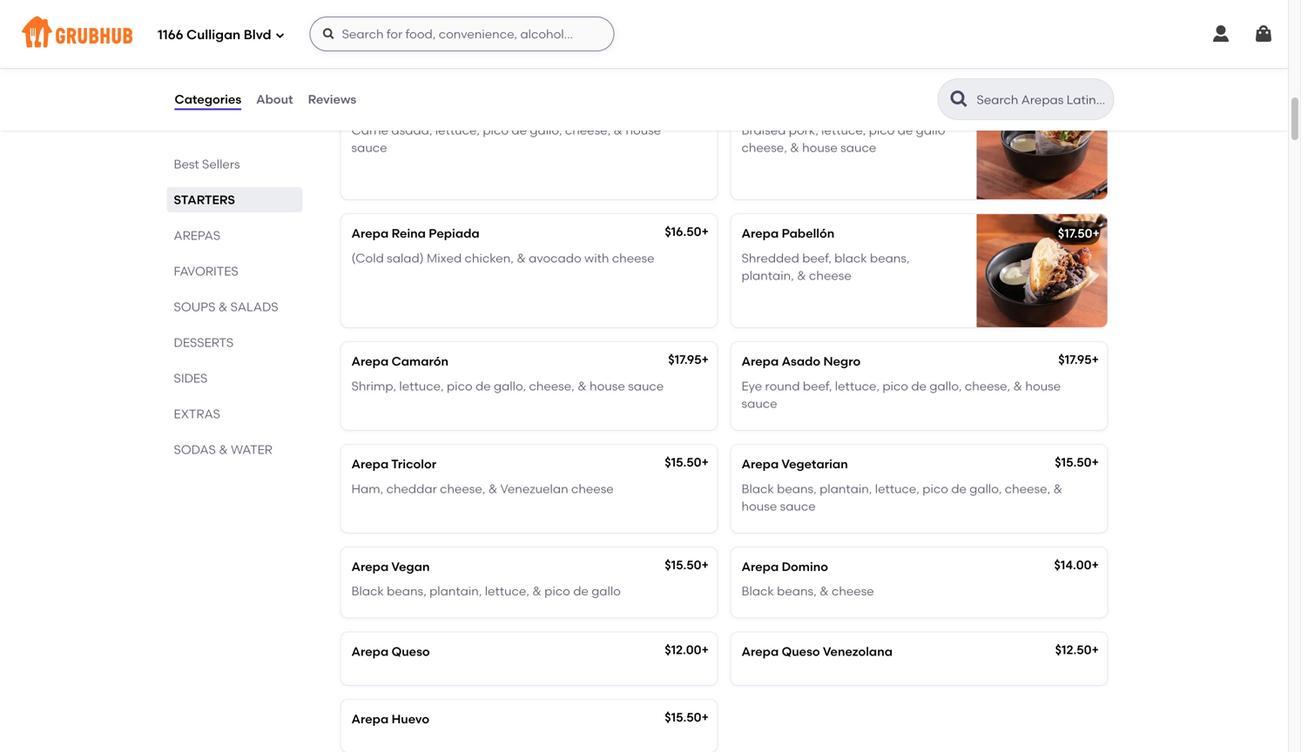 Task type: locate. For each thing, give the bounding box(es) containing it.
black down the arepa vegetarian
[[742, 481, 774, 496]]

shrimp,
[[351, 379, 396, 394]]

2 queso from the left
[[782, 644, 820, 659]]

cheese inside shredded beef, black beans, plantain, & cheese
[[809, 268, 852, 283]]

lettuce, inside black beans, plantain, lettuce, pico  de gallo, cheese, & house sauce
[[875, 481, 920, 496]]

arepa santa bárbara
[[351, 98, 480, 113]]

arepa
[[351, 98, 389, 113], [351, 226, 389, 241], [742, 226, 779, 241], [351, 354, 389, 369], [742, 354, 779, 369], [351, 457, 389, 472], [742, 457, 779, 472], [351, 559, 389, 574], [742, 559, 779, 574], [351, 644, 389, 659], [742, 644, 779, 659], [351, 712, 389, 727]]

cheese, inside shredded beef, lettuce, pico de  gallo, cheese, & house sauce
[[574, 20, 620, 35]]

sauce inside black beans, plantain, lettuce, pico  de gallo, cheese, & house sauce
[[780, 499, 816, 514]]

svg image left svg image
[[1211, 24, 1231, 44]]

arepa tricolor
[[351, 457, 436, 472]]

arepa left vegan
[[351, 559, 389, 574]]

arepa up arepa huevo
[[351, 644, 389, 659]]

about
[[256, 92, 293, 107]]

1 horizontal spatial $16.50
[[1056, 98, 1093, 113]]

arepa left domino
[[742, 559, 779, 574]]

soups & salads tab
[[174, 298, 296, 316]]

pork,
[[789, 123, 818, 138]]

&
[[623, 20, 632, 35], [614, 123, 623, 138], [790, 140, 799, 155], [517, 251, 526, 266], [797, 268, 806, 283], [218, 300, 228, 314], [578, 379, 587, 394], [1013, 379, 1023, 394], [219, 442, 228, 457], [488, 481, 498, 496], [1053, 481, 1063, 496], [532, 584, 542, 599], [820, 584, 829, 599]]

best sellers
[[174, 157, 240, 172]]

reviews
[[308, 92, 356, 107]]

cheese, inside "carne asada, lettuce, pico de gallo,  cheese, & house sauce"
[[565, 123, 611, 138]]

0 horizontal spatial $16.50 +
[[665, 224, 709, 239]]

& inside 'braised pork, lettuce, pico de gallo cheese, & house sauce'
[[790, 140, 799, 155]]

arepa cochinita image
[[977, 86, 1107, 200]]

svg image right blvd at the top left
[[275, 30, 285, 40]]

beef,
[[412, 20, 441, 35], [802, 251, 832, 266], [803, 379, 832, 394]]

arepa up "shrimp,"
[[351, 354, 389, 369]]

0 horizontal spatial queso
[[392, 644, 430, 659]]

gallo, inside shredded beef, lettuce, pico de  gallo, cheese, & house sauce
[[539, 20, 571, 35]]

pico inside shredded beef, lettuce, pico de  gallo, cheese, & house sauce
[[492, 20, 518, 35]]

0 horizontal spatial $17.95
[[668, 352, 702, 367]]

arepa for arepa huevo
[[351, 712, 389, 727]]

beef, down pabellón
[[802, 251, 832, 266]]

beans, right black
[[870, 251, 910, 266]]

de inside "carne asada, lettuce, pico de gallo,  cheese, & house sauce"
[[512, 123, 527, 138]]

house inside "carne asada, lettuce, pico de gallo,  cheese, & house sauce"
[[626, 123, 661, 138]]

beans, down the arepa vegetarian
[[777, 481, 817, 496]]

svg image up reviews
[[322, 27, 336, 41]]

$15.50 + for black beans, plantain, lettuce,  & pico de gallo
[[665, 558, 709, 573]]

cheese down black
[[809, 268, 852, 283]]

arepas tab
[[174, 226, 296, 245]]

shredded inside shredded beef, black beans, plantain, & cheese
[[742, 251, 799, 266]]

arepas
[[174, 228, 220, 243]]

0 vertical spatial $16.50 +
[[1056, 98, 1100, 113]]

$17.95 + for shrimp, lettuce, pico de gallo,  cheese, & house sauce
[[668, 352, 709, 367]]

$17.95 +
[[668, 352, 709, 367], [1058, 352, 1099, 367]]

cheese, inside black beans, plantain, lettuce, pico  de gallo, cheese, & house sauce
[[1005, 481, 1050, 496]]

gallo
[[916, 123, 945, 138], [592, 584, 621, 599]]

arepa for arepa santa bárbara
[[351, 98, 389, 113]]

plantain, inside black beans, plantain, lettuce, pico  de gallo, cheese, & house sauce
[[820, 481, 872, 496]]

0 horizontal spatial shredded
[[351, 20, 409, 35]]

$16.50 +
[[1056, 98, 1100, 113], [665, 224, 709, 239]]

black
[[742, 481, 774, 496], [351, 584, 384, 599], [742, 584, 774, 599]]

categories
[[175, 92, 241, 107]]

$17.50
[[1058, 226, 1093, 241]]

beef, for black
[[802, 251, 832, 266]]

arepa pabellón
[[742, 226, 835, 241]]

shredded down the arepa pabellón
[[742, 251, 799, 266]]

arepa for arepa vegetarian
[[742, 457, 779, 472]]

0 vertical spatial gallo
[[916, 123, 945, 138]]

black down arepa domino
[[742, 584, 774, 599]]

ham, cheddar cheese, &  venezuelan cheese
[[351, 481, 614, 496]]

arepa up "ham,"
[[351, 457, 389, 472]]

1 $17.95 + from the left
[[668, 352, 709, 367]]

extras
[[174, 407, 220, 422]]

1 $17.95 from the left
[[668, 352, 702, 367]]

1 vertical spatial plantain,
[[820, 481, 872, 496]]

arepa left huevo
[[351, 712, 389, 727]]

beef, for lettuce,
[[412, 20, 441, 35]]

shredded
[[351, 20, 409, 35], [742, 251, 799, 266]]

huevo
[[392, 712, 429, 727]]

1 vertical spatial beef,
[[802, 251, 832, 266]]

de inside black beans, plantain, lettuce, pico  de gallo, cheese, & house sauce
[[951, 481, 967, 496]]

cheese right the venezuelan
[[571, 481, 614, 496]]

$16.50
[[1056, 98, 1093, 113], [665, 224, 702, 239]]

0 vertical spatial shredded
[[351, 20, 409, 35]]

shredded inside shredded beef, lettuce, pico de  gallo, cheese, & house sauce
[[351, 20, 409, 35]]

0 vertical spatial beef,
[[412, 20, 441, 35]]

$15.50
[[665, 455, 702, 470], [1055, 455, 1092, 470], [665, 558, 702, 573], [665, 710, 702, 725]]

$17.95
[[668, 352, 702, 367], [1058, 352, 1092, 367]]

+
[[1093, 98, 1100, 113], [702, 224, 709, 239], [1093, 226, 1100, 241], [702, 352, 709, 367], [1092, 352, 1099, 367], [702, 455, 709, 470], [1092, 455, 1099, 470], [702, 558, 709, 573], [1092, 558, 1099, 573], [702, 643, 709, 658], [1092, 643, 1099, 658], [702, 710, 709, 725]]

starters tab
[[174, 191, 296, 209]]

2 horizontal spatial plantain,
[[820, 481, 872, 496]]

de inside shredded beef, lettuce, pico de  gallo, cheese, & house sauce
[[521, 20, 536, 35]]

beef, down arepa asado negro
[[803, 379, 832, 394]]

arepa for arepa queso venezolana
[[742, 644, 779, 659]]

Search Arepas Latin Cuisine search field
[[975, 91, 1108, 108]]

black for black beans, plantain, lettuce,  & pico de gallo
[[351, 584, 384, 599]]

1 queso from the left
[[392, 644, 430, 659]]

lettuce, inside "carne asada, lettuce, pico de gallo,  cheese, & house sauce"
[[435, 123, 480, 138]]

beans, down domino
[[777, 584, 817, 599]]

pico inside black beans, plantain, lettuce, pico  de gallo, cheese, & house sauce
[[923, 481, 948, 496]]

1 vertical spatial shredded
[[742, 251, 799, 266]]

sauce
[[351, 38, 387, 53], [351, 140, 387, 155], [841, 140, 876, 155], [628, 379, 664, 394], [742, 396, 777, 411], [780, 499, 816, 514]]

1 horizontal spatial queso
[[782, 644, 820, 659]]

arepa up (cold
[[351, 226, 389, 241]]

sides tab
[[174, 369, 296, 388]]

house
[[635, 20, 670, 35], [626, 123, 661, 138], [802, 140, 838, 155], [590, 379, 625, 394], [1025, 379, 1061, 394], [742, 499, 777, 514]]

blvd
[[244, 27, 271, 43]]

cheese
[[612, 251, 655, 266], [809, 268, 852, 283], [571, 481, 614, 496], [832, 584, 874, 599]]

$15.50 + for ham, cheddar cheese, &  venezuelan cheese
[[665, 455, 709, 470]]

black down arepa vegan at the bottom
[[351, 584, 384, 599]]

$14.00
[[1054, 558, 1092, 573]]

beef, inside shredded beef, black beans, plantain, & cheese
[[802, 251, 832, 266]]

lettuce, inside 'braised pork, lettuce, pico de gallo cheese, & house sauce'
[[821, 123, 866, 138]]

plantain, down the arepa pabellón
[[742, 268, 794, 283]]

2 vertical spatial plantain,
[[429, 584, 482, 599]]

2 $17.95 + from the left
[[1058, 352, 1099, 367]]

1 horizontal spatial $17.95
[[1058, 352, 1092, 367]]

1 vertical spatial $16.50
[[665, 224, 702, 239]]

eye round beef, lettuce, pico de  gallo, cheese, & house sauce
[[742, 379, 1061, 411]]

(cold salad) mixed chicken, &  avocado with cheese
[[351, 251, 655, 266]]

(cold
[[351, 251, 384, 266]]

1 horizontal spatial plantain,
[[742, 268, 794, 283]]

house inside 'braised pork, lettuce, pico de gallo cheese, & house sauce'
[[802, 140, 838, 155]]

plantain, for black beans, plantain, lettuce,  & pico de gallo
[[429, 584, 482, 599]]

venezolana
[[823, 644, 893, 659]]

venezuelan
[[500, 481, 568, 496]]

desserts
[[174, 335, 234, 350]]

black beans, & cheese
[[742, 584, 874, 599]]

beans, down vegan
[[387, 584, 427, 599]]

black inside black beans, plantain, lettuce, pico  de gallo, cheese, & house sauce
[[742, 481, 774, 496]]

0 vertical spatial $16.50
[[1056, 98, 1093, 113]]

plantain, down vegan
[[429, 584, 482, 599]]

0 horizontal spatial $17.95 +
[[668, 352, 709, 367]]

& inside black beans, plantain, lettuce, pico  de gallo, cheese, & house sauce
[[1053, 481, 1063, 496]]

0 horizontal spatial plantain,
[[429, 584, 482, 599]]

1 horizontal spatial gallo
[[916, 123, 945, 138]]

plantain, for black beans, plantain, lettuce, pico  de gallo, cheese, & house sauce
[[820, 481, 872, 496]]

1 vertical spatial $16.50 +
[[665, 224, 709, 239]]

svg image
[[1211, 24, 1231, 44], [322, 27, 336, 41], [275, 30, 285, 40]]

sides
[[174, 371, 208, 386]]

arepa right $12.00 +
[[742, 644, 779, 659]]

2 $17.95 from the left
[[1058, 352, 1092, 367]]

arepa left pabellón
[[742, 226, 779, 241]]

arepa vegetarian
[[742, 457, 848, 472]]

lettuce,
[[444, 20, 489, 35], [435, 123, 480, 138], [821, 123, 866, 138], [399, 379, 444, 394], [835, 379, 880, 394], [875, 481, 920, 496], [485, 584, 529, 599]]

queso up huevo
[[392, 644, 430, 659]]

salads
[[230, 300, 278, 314]]

house inside eye round beef, lettuce, pico de  gallo, cheese, & house sauce
[[1025, 379, 1061, 394]]

negro
[[823, 354, 861, 369]]

carne
[[351, 123, 388, 138]]

arepa for arepa pabellón
[[742, 226, 779, 241]]

arepa domino
[[742, 559, 828, 574]]

pico
[[492, 20, 518, 35], [483, 123, 509, 138], [869, 123, 895, 138], [447, 379, 473, 394], [883, 379, 908, 394], [923, 481, 948, 496], [544, 584, 570, 599]]

$17.95 for shrimp, lettuce, pico de gallo,  cheese, & house sauce
[[668, 352, 702, 367]]

$17.95 for eye round beef, lettuce, pico de  gallo, cheese, & house sauce
[[1058, 352, 1092, 367]]

& inside eye round beef, lettuce, pico de  gallo, cheese, & house sauce
[[1013, 379, 1023, 394]]

beans,
[[870, 251, 910, 266], [777, 481, 817, 496], [387, 584, 427, 599], [777, 584, 817, 599]]

1166 culligan blvd
[[158, 27, 271, 43]]

arepa queso venezolana
[[742, 644, 893, 659]]

black for black beans, & cheese
[[742, 584, 774, 599]]

plantain,
[[742, 268, 794, 283], [820, 481, 872, 496], [429, 584, 482, 599]]

gallo, inside eye round beef, lettuce, pico de  gallo, cheese, & house sauce
[[930, 379, 962, 394]]

1166
[[158, 27, 183, 43]]

arepa for arepa vegan
[[351, 559, 389, 574]]

arepa for arepa tricolor
[[351, 457, 389, 472]]

queso left 'venezolana'
[[782, 644, 820, 659]]

plantain, down vegetarian
[[820, 481, 872, 496]]

beans, for black beans, & cheese
[[777, 584, 817, 599]]

gallo,
[[539, 20, 571, 35], [530, 123, 562, 138], [494, 379, 526, 394], [930, 379, 962, 394], [970, 481, 1002, 496]]

cheese, inside eye round beef, lettuce, pico de  gallo, cheese, & house sauce
[[965, 379, 1010, 394]]

& inside shredded beef, black beans, plantain, & cheese
[[797, 268, 806, 283]]

beans, for black beans, plantain, lettuce, pico  de gallo, cheese, & house sauce
[[777, 481, 817, 496]]

beef, inside shredded beef, lettuce, pico de  gallo, cheese, & house sauce
[[412, 20, 441, 35]]

beef, up arepa santa bárbara at top
[[412, 20, 441, 35]]

house inside black beans, plantain, lettuce, pico  de gallo, cheese, & house sauce
[[742, 499, 777, 514]]

0 horizontal spatial gallo
[[592, 584, 621, 599]]

plantain, inside shredded beef, black beans, plantain, & cheese
[[742, 268, 794, 283]]

arepa up carne
[[351, 98, 389, 113]]

$17.50 +
[[1058, 226, 1100, 241]]

de
[[521, 20, 536, 35], [512, 123, 527, 138], [898, 123, 913, 138], [476, 379, 491, 394], [911, 379, 927, 394], [951, 481, 967, 496], [573, 584, 589, 599]]

arepa queso
[[351, 644, 430, 659]]

1 horizontal spatial $17.95 +
[[1058, 352, 1099, 367]]

pico inside 'braised pork, lettuce, pico de gallo cheese, & house sauce'
[[869, 123, 895, 138]]

soups & salads
[[174, 300, 278, 314]]

arepa left vegetarian
[[742, 457, 779, 472]]

beans, inside black beans, plantain, lettuce, pico  de gallo, cheese, & house sauce
[[777, 481, 817, 496]]

0 vertical spatial plantain,
[[742, 268, 794, 283]]

beans, inside shredded beef, black beans, plantain, & cheese
[[870, 251, 910, 266]]

2 vertical spatial beef,
[[803, 379, 832, 394]]

desserts tab
[[174, 334, 296, 352]]

black beans, plantain, lettuce, pico  de gallo, cheese, & house sauce
[[742, 481, 1063, 514]]

eye
[[742, 379, 762, 394]]

queso
[[392, 644, 430, 659], [782, 644, 820, 659]]

sauce inside 'braised pork, lettuce, pico de gallo cheese, & house sauce'
[[841, 140, 876, 155]]

arepa up eye in the bottom of the page
[[742, 354, 779, 369]]

domino
[[782, 559, 828, 574]]

1 horizontal spatial shredded
[[742, 251, 799, 266]]

$15.50 +
[[665, 455, 709, 470], [1055, 455, 1099, 470], [665, 558, 709, 573], [665, 710, 709, 725]]

shredded up the santa
[[351, 20, 409, 35]]



Task type: describe. For each thing, give the bounding box(es) containing it.
favorites
[[174, 264, 238, 279]]

best sellers tab
[[174, 155, 296, 173]]

$15.50 for black beans, plantain, lettuce, pico  de gallo, cheese, & house sauce
[[1055, 455, 1092, 470]]

$12.00
[[665, 643, 702, 658]]

& inside "carne asada, lettuce, pico de gallo,  cheese, & house sauce"
[[614, 123, 623, 138]]

& inside shredded beef, lettuce, pico de  gallo, cheese, & house sauce
[[623, 20, 632, 35]]

shredded beef, lettuce, pico de  gallo, cheese, & house sauce
[[351, 20, 670, 53]]

$17.95 + for eye round beef, lettuce, pico de  gallo, cheese, & house sauce
[[1058, 352, 1099, 367]]

sauce inside eye round beef, lettuce, pico de  gallo, cheese, & house sauce
[[742, 396, 777, 411]]

about button
[[255, 68, 294, 131]]

camarón
[[392, 354, 449, 369]]

de inside 'braised pork, lettuce, pico de gallo cheese, & house sauce'
[[898, 123, 913, 138]]

mixed
[[427, 251, 462, 266]]

arepa pabellón image
[[977, 214, 1107, 328]]

shredded for shredded beef, black beans, plantain, & cheese
[[742, 251, 799, 266]]

arepa camarón
[[351, 354, 449, 369]]

cheddar
[[386, 481, 437, 496]]

pico inside "carne asada, lettuce, pico de gallo,  cheese, & house sauce"
[[483, 123, 509, 138]]

Search for food, convenience, alcohol... search field
[[310, 17, 615, 51]]

round
[[765, 379, 800, 394]]

starters
[[174, 192, 235, 207]]

best
[[174, 157, 199, 172]]

arepa for arepa queso
[[351, 644, 389, 659]]

categories button
[[174, 68, 242, 131]]

sauce inside "carne asada, lettuce, pico de gallo,  cheese, & house sauce"
[[351, 140, 387, 155]]

braised
[[742, 123, 786, 138]]

1 vertical spatial gallo
[[592, 584, 621, 599]]

arepa asado negro
[[742, 354, 861, 369]]

bárbara
[[430, 98, 480, 113]]

2 horizontal spatial svg image
[[1211, 24, 1231, 44]]

gallo, inside black beans, plantain, lettuce, pico  de gallo, cheese, & house sauce
[[970, 481, 1002, 496]]

avocado
[[529, 251, 581, 266]]

gallo, inside "carne asada, lettuce, pico de gallo,  cheese, & house sauce"
[[530, 123, 562, 138]]

salad)
[[387, 251, 424, 266]]

shrimp, lettuce, pico de gallo,  cheese, & house sauce
[[351, 379, 664, 394]]

pepiada
[[429, 226, 480, 241]]

black beans, plantain, lettuce,  & pico de gallo
[[351, 584, 621, 599]]

lettuce, inside eye round beef, lettuce, pico de  gallo, cheese, & house sauce
[[835, 379, 880, 394]]

arepa for arepa asado negro
[[742, 354, 779, 369]]

with
[[584, 251, 609, 266]]

gallo inside 'braised pork, lettuce, pico de gallo cheese, & house sauce'
[[916, 123, 945, 138]]

santa
[[392, 98, 427, 113]]

$15.50 + for black beans, plantain, lettuce, pico  de gallo, cheese, & house sauce
[[1055, 455, 1099, 470]]

shredded beef, black beans, plantain, & cheese
[[742, 251, 910, 283]]

carne asada, lettuce, pico de gallo,  cheese, & house sauce
[[351, 123, 661, 155]]

0 horizontal spatial $16.50
[[665, 224, 702, 239]]

$15.50 for ham, cheddar cheese, &  venezuelan cheese
[[665, 455, 702, 470]]

sauce inside shredded beef, lettuce, pico de  gallo, cheese, & house sauce
[[351, 38, 387, 53]]

beef, inside eye round beef, lettuce, pico de  gallo, cheese, & house sauce
[[803, 379, 832, 394]]

ham,
[[351, 481, 383, 496]]

sellers
[[202, 157, 240, 172]]

house inside shredded beef, lettuce, pico de  gallo, cheese, & house sauce
[[635, 20, 670, 35]]

$14.00 +
[[1054, 558, 1099, 573]]

chicken,
[[465, 251, 514, 266]]

sodas & water tab
[[174, 441, 296, 459]]

arepa vegan
[[351, 559, 430, 574]]

beans, for black beans, plantain, lettuce,  & pico de gallo
[[387, 584, 427, 599]]

arepa for arepa domino
[[742, 559, 779, 574]]

0 horizontal spatial svg image
[[275, 30, 285, 40]]

$12.50 +
[[1055, 643, 1099, 658]]

arepa reina pepiada
[[351, 226, 480, 241]]

search icon image
[[949, 89, 970, 110]]

sodas & water
[[174, 442, 272, 457]]

pico inside eye round beef, lettuce, pico de  gallo, cheese, & house sauce
[[883, 379, 908, 394]]

reina
[[392, 226, 426, 241]]

favorites tab
[[174, 262, 296, 280]]

cheese right 'with'
[[612, 251, 655, 266]]

soups
[[174, 300, 215, 314]]

arepa for arepa camarón
[[351, 354, 389, 369]]

shredded for shredded beef, lettuce, pico de  gallo, cheese, & house sauce
[[351, 20, 409, 35]]

arepa for arepa reina pepiada
[[351, 226, 389, 241]]

$15.50 for black beans, plantain, lettuce,  & pico de gallo
[[665, 558, 702, 573]]

asada,
[[391, 123, 432, 138]]

vegan
[[391, 559, 430, 574]]

cheese up 'venezolana'
[[832, 584, 874, 599]]

$12.00 +
[[665, 643, 709, 658]]

shredded beef, lettuce, pico de  gallo, cheese, & house sauce button
[[341, 0, 717, 72]]

$12.50
[[1055, 643, 1092, 658]]

cheese, inside 'braised pork, lettuce, pico de gallo cheese, & house sauce'
[[742, 140, 787, 155]]

sodas
[[174, 442, 216, 457]]

black
[[834, 251, 867, 266]]

lettuce, inside shredded beef, lettuce, pico de  gallo, cheese, & house sauce
[[444, 20, 489, 35]]

queso for arepa queso
[[392, 644, 430, 659]]

water
[[231, 442, 272, 457]]

pabellón
[[782, 226, 835, 241]]

1 horizontal spatial svg image
[[322, 27, 336, 41]]

braised pork, lettuce, pico de gallo cheese, & house sauce
[[742, 123, 945, 155]]

queso for arepa queso venezolana
[[782, 644, 820, 659]]

tricolor
[[391, 457, 436, 472]]

black for black beans, plantain, lettuce, pico  de gallo, cheese, & house sauce
[[742, 481, 774, 496]]

vegetarian
[[782, 457, 848, 472]]

extras tab
[[174, 405, 296, 423]]

culligan
[[187, 27, 240, 43]]

arepa huevo
[[351, 712, 429, 727]]

1 horizontal spatial $16.50 +
[[1056, 98, 1100, 113]]

svg image
[[1253, 24, 1274, 44]]

de inside eye round beef, lettuce, pico de  gallo, cheese, & house sauce
[[911, 379, 927, 394]]

asado
[[782, 354, 821, 369]]

main navigation navigation
[[0, 0, 1288, 68]]

reviews button
[[307, 68, 357, 131]]



Task type: vqa. For each thing, say whether or not it's contained in the screenshot.
the top the beef,
yes



